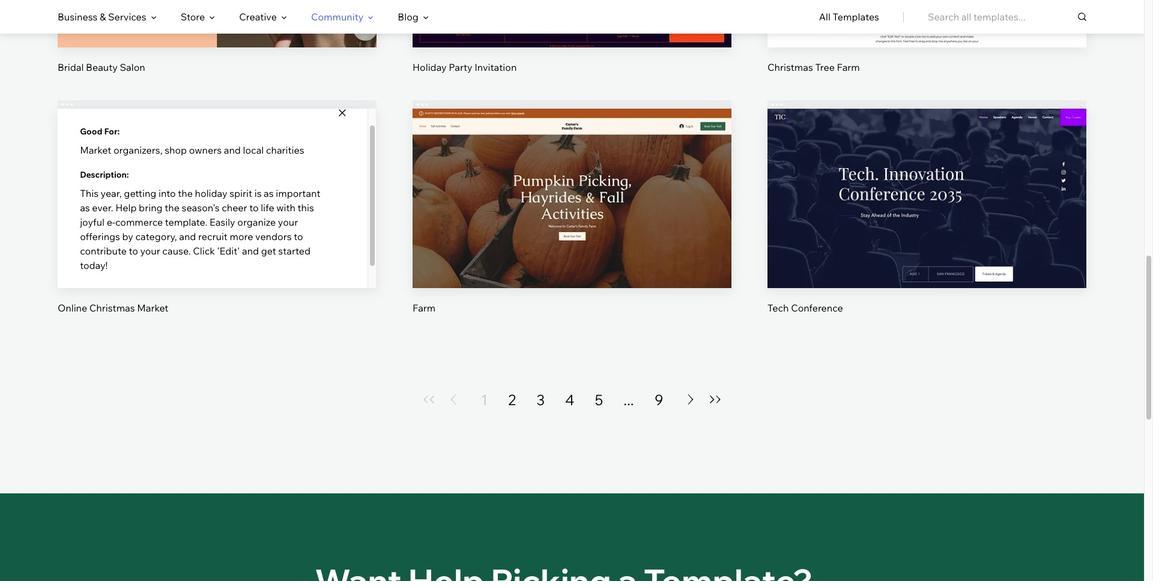 Task type: locate. For each thing, give the bounding box(es) containing it.
2 vertical spatial to
[[129, 245, 138, 257]]

1 vertical spatial market
[[137, 302, 169, 314]]

tech
[[768, 302, 789, 314]]

1 horizontal spatial your
[[278, 216, 298, 229]]

edit button for tech conference
[[899, 166, 956, 195]]

e-
[[107, 216, 115, 229]]

market
[[80, 144, 111, 156], [137, 302, 169, 314]]

tech conference
[[768, 302, 844, 314]]

4 link
[[566, 391, 575, 410]]

spirit
[[230, 188, 252, 200]]

edit button inside tech conference group
[[899, 166, 956, 195]]

1 horizontal spatial farm
[[838, 61, 861, 73]]

all templates
[[820, 11, 880, 23]]

view inside 'online christmas market' group
[[206, 215, 228, 227]]

edit inside farm group
[[563, 175, 582, 187]]

0 vertical spatial to
[[250, 202, 259, 214]]

description:
[[80, 170, 129, 180]]

this year, getting into the holiday spirit is as important as ever. help bring the season's cheer to life with this joyful e-commerce template. easily organize your offerings by category, and recruit more vendors to contribute to your cause. click 'edit' and get started today!
[[80, 188, 321, 272]]

0 horizontal spatial view
[[206, 215, 228, 227]]

to
[[250, 202, 259, 214], [294, 231, 303, 243], [129, 245, 138, 257]]

events website templates - holiday party invitation image
[[413, 0, 732, 48]]

0 vertical spatial as
[[264, 188, 274, 200]]

and left the local
[[224, 144, 241, 156]]

edit button
[[544, 166, 601, 195], [899, 166, 956, 195]]

for:
[[104, 126, 120, 137]]

with
[[277, 202, 296, 214]]

0 horizontal spatial view button
[[189, 207, 246, 236]]

hide info image
[[339, 109, 346, 117]]

edit inside tech conference group
[[919, 175, 937, 187]]

2 horizontal spatial and
[[242, 245, 259, 257]]

is
[[255, 188, 262, 200]]

started
[[278, 245, 311, 257]]

more
[[230, 231, 253, 243]]

'edit'
[[217, 245, 240, 257]]

online
[[58, 302, 87, 314]]

Search search field
[[929, 0, 1087, 34]]

1 horizontal spatial edit
[[919, 175, 937, 187]]

easily
[[210, 216, 235, 229]]

view for farm
[[561, 215, 584, 227]]

1 view from the left
[[206, 215, 228, 227]]

charities
[[266, 144, 305, 156]]

christmas left "tree"
[[768, 61, 814, 73]]

services
[[108, 11, 146, 23]]

organize
[[238, 216, 276, 229]]

0 vertical spatial farm
[[838, 61, 861, 73]]

your
[[278, 216, 298, 229], [140, 245, 160, 257]]

3 view button from the left
[[899, 207, 956, 236]]

cheer
[[222, 202, 247, 214]]

1 edit from the left
[[563, 175, 582, 187]]

0 horizontal spatial your
[[140, 245, 160, 257]]

view inside tech conference group
[[917, 215, 939, 227]]

0 horizontal spatial and
[[179, 231, 196, 243]]

as down this
[[80, 202, 90, 214]]

info
[[70, 266, 83, 275]]

party
[[449, 61, 473, 73]]

the
[[178, 188, 193, 200], [165, 202, 180, 214]]

christmas tree farm
[[768, 61, 861, 73]]

view button inside tech conference group
[[899, 207, 956, 236]]

into
[[159, 188, 176, 200]]

1 horizontal spatial and
[[224, 144, 241, 156]]

0 horizontal spatial christmas
[[89, 302, 135, 314]]

as right is on the top left of page
[[264, 188, 274, 200]]

2 view button from the left
[[544, 207, 601, 236]]

None search field
[[929, 0, 1087, 34]]

0 horizontal spatial farm
[[413, 302, 436, 314]]

1 edit button from the left
[[544, 166, 601, 195]]

store
[[181, 11, 205, 23]]

0 horizontal spatial as
[[80, 202, 90, 214]]

the down into
[[165, 202, 180, 214]]

next page image
[[684, 395, 699, 405]]

2
[[509, 391, 516, 409]]

joyful
[[80, 216, 105, 229]]

2 horizontal spatial view
[[917, 215, 939, 227]]

and down template.
[[179, 231, 196, 243]]

1 horizontal spatial market
[[137, 302, 169, 314]]

business
[[58, 11, 98, 23]]

1 vertical spatial and
[[179, 231, 196, 243]]

categories. use the left and right arrow keys to navigate the menu element
[[0, 0, 1145, 34]]

1 horizontal spatial christmas
[[768, 61, 814, 73]]

0 horizontal spatial to
[[129, 245, 138, 257]]

your down category,
[[140, 245, 160, 257]]

local
[[243, 144, 264, 156]]

2 link
[[509, 391, 516, 410]]

2 horizontal spatial view button
[[899, 207, 956, 236]]

to down by
[[129, 245, 138, 257]]

events website templates - online christmas market image
[[58, 109, 377, 288]]

view button
[[189, 207, 246, 236], [544, 207, 601, 236], [899, 207, 956, 236]]

2 horizontal spatial to
[[294, 231, 303, 243]]

edit button inside farm group
[[544, 166, 601, 195]]

1 vertical spatial as
[[80, 202, 90, 214]]

2 edit button from the left
[[899, 166, 956, 195]]

as
[[264, 188, 274, 200], [80, 202, 90, 214]]

1 vertical spatial farm
[[413, 302, 436, 314]]

1 vertical spatial your
[[140, 245, 160, 257]]

to up 'started'
[[294, 231, 303, 243]]

and down more
[[242, 245, 259, 257]]

0 vertical spatial your
[[278, 216, 298, 229]]

commerce
[[115, 216, 163, 229]]

this
[[80, 188, 99, 200]]

5 link
[[595, 391, 604, 410]]

0 horizontal spatial edit
[[563, 175, 582, 187]]

christmas inside 'online christmas market' group
[[89, 302, 135, 314]]

view for tech conference
[[917, 215, 939, 227]]

farm
[[838, 61, 861, 73], [413, 302, 436, 314]]

2 view from the left
[[561, 215, 584, 227]]

tech conference group
[[768, 100, 1087, 315]]

salon
[[120, 61, 145, 73]]

view
[[206, 215, 228, 227], [561, 215, 584, 227], [917, 215, 939, 227]]

christmas inside christmas tree farm group
[[768, 61, 814, 73]]

1 horizontal spatial edit button
[[899, 166, 956, 195]]

1 horizontal spatial view button
[[544, 207, 601, 236]]

1 horizontal spatial view
[[561, 215, 584, 227]]

christmas
[[768, 61, 814, 73], [89, 302, 135, 314]]

invitation
[[475, 61, 517, 73]]

your down with
[[278, 216, 298, 229]]

edit for tech conference
[[919, 175, 937, 187]]

0 vertical spatial and
[[224, 144, 241, 156]]

0 horizontal spatial market
[[80, 144, 111, 156]]

market organizers, shop owners and local charities
[[80, 144, 305, 156]]

click
[[193, 245, 215, 257]]

christmas right online
[[89, 302, 135, 314]]

edit
[[563, 175, 582, 187], [919, 175, 937, 187]]

by
[[122, 231, 133, 243]]

christmas tree farm group
[[768, 0, 1087, 74]]

and
[[224, 144, 241, 156], [179, 231, 196, 243], [242, 245, 259, 257]]

to left life on the left of the page
[[250, 202, 259, 214]]

view inside farm group
[[561, 215, 584, 227]]

1 vertical spatial christmas
[[89, 302, 135, 314]]

view button inside farm group
[[544, 207, 601, 236]]

2 edit from the left
[[919, 175, 937, 187]]

events website templates - farm image
[[413, 109, 732, 288]]

3 view from the left
[[917, 215, 939, 227]]

1 view button from the left
[[189, 207, 246, 236]]

3 link
[[537, 391, 545, 410]]

holiday party invitation group
[[413, 0, 732, 74]]

3
[[537, 391, 545, 409]]

9
[[655, 391, 664, 409]]

events website templates - christmas tree farm image
[[768, 0, 1087, 48]]

0 vertical spatial christmas
[[768, 61, 814, 73]]

the right into
[[178, 188, 193, 200]]

0 horizontal spatial edit button
[[544, 166, 601, 195]]



Task type: vqa. For each thing, say whether or not it's contained in the screenshot.
the mechanic "group"
no



Task type: describe. For each thing, give the bounding box(es) containing it.
5
[[595, 391, 604, 409]]

bring
[[139, 202, 163, 214]]

online christmas market
[[58, 302, 169, 314]]

bridal
[[58, 61, 84, 73]]

tree
[[816, 61, 835, 73]]

good for:
[[80, 126, 120, 137]]

categories by subject element
[[58, 1, 429, 33]]

ever.
[[92, 202, 113, 214]]

events website templates - bridal beauty salon image
[[58, 0, 377, 48]]

getting
[[124, 188, 156, 200]]

edit button for farm
[[544, 166, 601, 195]]

bridal beauty salon
[[58, 61, 145, 73]]

offerings
[[80, 231, 120, 243]]

holiday party invitation
[[413, 61, 517, 73]]

9 link
[[655, 391, 664, 410]]

business & services
[[58, 11, 146, 23]]

&
[[100, 11, 106, 23]]

1 vertical spatial to
[[294, 231, 303, 243]]

2 vertical spatial and
[[242, 245, 259, 257]]

year,
[[101, 188, 122, 200]]

recruit
[[198, 231, 228, 243]]

beauty
[[86, 61, 118, 73]]

4
[[566, 391, 575, 409]]

vendors
[[255, 231, 292, 243]]

help
[[116, 202, 137, 214]]

...
[[624, 391, 634, 409]]

0 vertical spatial the
[[178, 188, 193, 200]]

events website templates - tech conference image
[[768, 109, 1087, 288]]

1 vertical spatial the
[[165, 202, 180, 214]]

important
[[276, 188, 321, 200]]

season's
[[182, 202, 220, 214]]

all
[[820, 11, 831, 23]]

view button for farm
[[544, 207, 601, 236]]

life
[[261, 202, 274, 214]]

1 horizontal spatial as
[[264, 188, 274, 200]]

this
[[298, 202, 314, 214]]

last page image
[[709, 396, 723, 404]]

bridal beauty salon group
[[58, 0, 377, 74]]

view button for tech conference
[[899, 207, 956, 236]]

holiday
[[413, 61, 447, 73]]

template.
[[165, 216, 208, 229]]

today!
[[80, 260, 108, 272]]

creative
[[239, 11, 277, 23]]

contribute
[[80, 245, 127, 257]]

category,
[[136, 231, 177, 243]]

community
[[311, 11, 364, 23]]

edit for farm
[[563, 175, 582, 187]]

all templates link
[[820, 1, 880, 33]]

conference
[[792, 302, 844, 314]]

view button inside 'online christmas market' group
[[189, 207, 246, 236]]

1 horizontal spatial to
[[250, 202, 259, 214]]

1
[[481, 391, 488, 409]]

shop
[[165, 144, 187, 156]]

owners
[[189, 144, 222, 156]]

good
[[80, 126, 102, 137]]

info button
[[70, 265, 83, 276]]

holiday
[[195, 188, 228, 200]]

templates
[[833, 11, 880, 23]]

blog
[[398, 11, 419, 23]]

farm group
[[413, 100, 732, 315]]

0 vertical spatial market
[[80, 144, 111, 156]]

organizers,
[[114, 144, 163, 156]]

online christmas market group
[[58, 100, 377, 315]]

get
[[261, 245, 276, 257]]

cause.
[[162, 245, 191, 257]]



